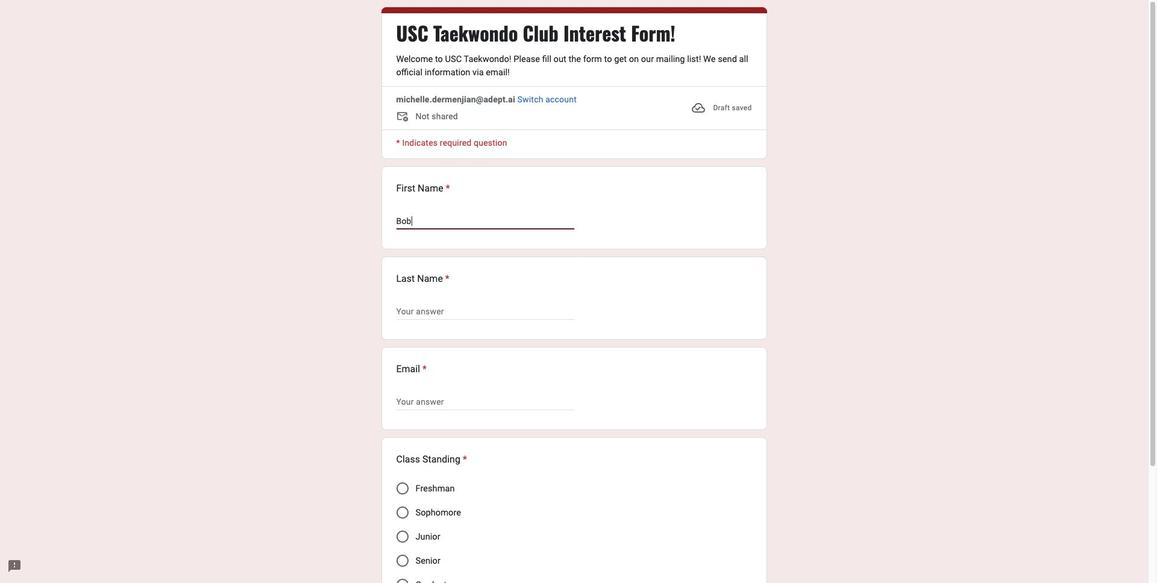 Task type: describe. For each thing, give the bounding box(es) containing it.
3 heading from the top
[[396, 272, 450, 286]]

graduate image
[[396, 579, 408, 583]]

required question element for 2nd heading from the bottom of the page
[[420, 362, 427, 377]]

Freshman radio
[[396, 483, 408, 495]]

Junior radio
[[396, 531, 408, 543]]

Senior radio
[[396, 555, 408, 567]]

senior image
[[396, 555, 408, 567]]

Graduate radio
[[396, 579, 408, 583]]

4 heading from the top
[[396, 362, 427, 377]]

1 heading from the top
[[396, 21, 676, 45]]



Task type: vqa. For each thing, say whether or not it's contained in the screenshot.
Graduate Radio
yes



Task type: locate. For each thing, give the bounding box(es) containing it.
your email and google account are not part of your response image
[[396, 110, 416, 125]]

sophomore image
[[396, 507, 408, 519]]

heading
[[396, 21, 676, 45], [396, 181, 450, 196], [396, 272, 450, 286], [396, 362, 427, 377], [396, 453, 467, 467]]

2 heading from the top
[[396, 181, 450, 196]]

junior image
[[396, 531, 408, 543]]

None text field
[[396, 214, 574, 228], [396, 304, 574, 319], [396, 214, 574, 228], [396, 304, 574, 319]]

5 heading from the top
[[396, 453, 467, 467]]

required question element for 3rd heading from the bottom
[[443, 272, 450, 286]]

required question element for 5th heading
[[460, 453, 467, 467]]

status
[[692, 93, 752, 122]]

list
[[381, 166, 767, 583]]

report a problem to google image
[[7, 559, 22, 574]]

required question element for second heading from the top of the page
[[443, 181, 450, 196]]

required question element
[[443, 181, 450, 196], [443, 272, 450, 286], [420, 362, 427, 377], [460, 453, 467, 467]]

freshman image
[[396, 483, 408, 495]]

your email and google account are not part of your response image
[[396, 110, 411, 125]]

None text field
[[396, 395, 574, 409]]

Sophomore radio
[[396, 507, 408, 519]]



